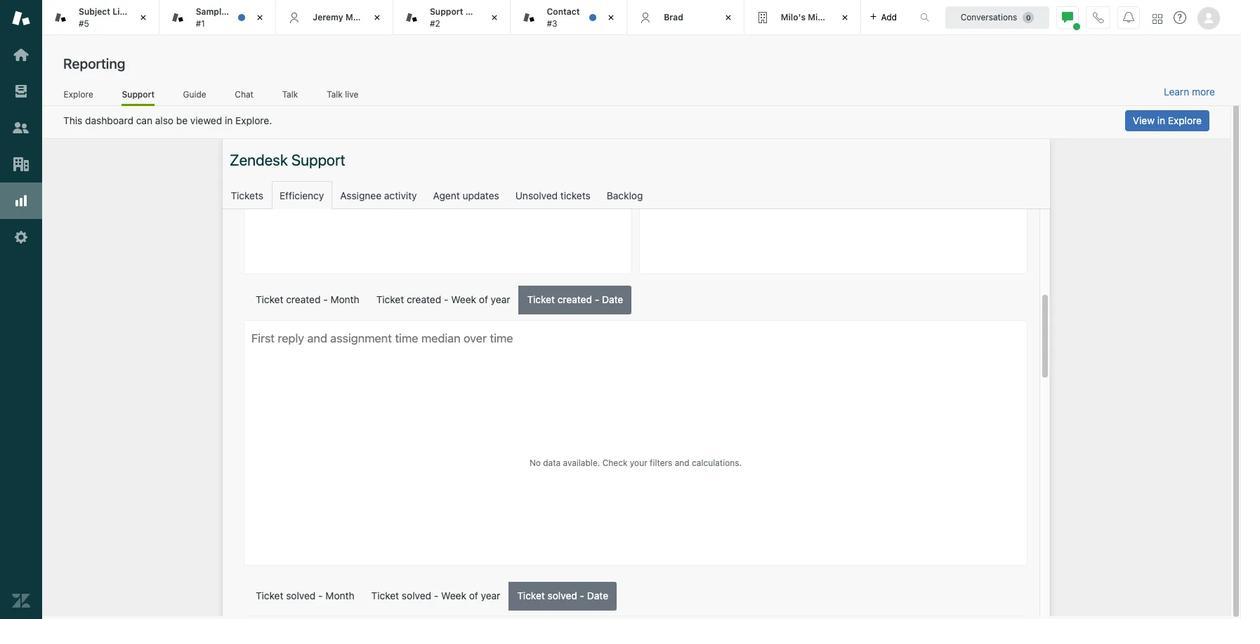 Task type: describe. For each thing, give the bounding box(es) containing it.
zendesk image
[[12, 592, 30, 611]]

jeremy miller
[[313, 12, 369, 22]]

support for support outreach #2
[[430, 6, 464, 17]]

#1 tab
[[159, 0, 276, 35]]

learn
[[1165, 86, 1190, 98]]

#1
[[196, 18, 205, 28]]

learn more
[[1165, 86, 1216, 98]]

tabs tab list
[[42, 0, 906, 35]]

chat link
[[235, 89, 254, 104]]

3 close image from the left
[[605, 11, 619, 25]]

support outreach #2
[[430, 6, 504, 28]]

add button
[[862, 0, 906, 34]]

view in explore button
[[1126, 110, 1210, 131]]

be
[[176, 115, 188, 127]]

3 close image from the left
[[839, 11, 853, 25]]

tab containing contact
[[511, 0, 628, 35]]

explore inside view in explore button
[[1169, 115, 1203, 127]]

admin image
[[12, 228, 30, 247]]

zendesk support image
[[12, 9, 30, 27]]

talk for talk live
[[327, 89, 343, 100]]

live
[[345, 89, 359, 100]]

4 tab from the left
[[745, 0, 862, 35]]

tab containing support outreach
[[394, 0, 511, 35]]

talk live
[[327, 89, 359, 100]]

brad tab
[[628, 0, 745, 35]]

chat
[[235, 89, 254, 100]]

line
[[113, 6, 130, 17]]

subject
[[79, 6, 110, 17]]

1 close image from the left
[[136, 11, 150, 25]]

organizations image
[[12, 155, 30, 174]]

dashboard
[[85, 115, 134, 127]]

notifications image
[[1124, 12, 1135, 23]]

get started image
[[12, 46, 30, 64]]

subject line #5
[[79, 6, 130, 28]]

get help image
[[1174, 11, 1187, 24]]

in inside button
[[1158, 115, 1166, 127]]

conversations button
[[946, 6, 1050, 28]]

conversations
[[961, 12, 1018, 22]]

guide
[[183, 89, 206, 100]]

talk link
[[282, 89, 298, 104]]

tab containing subject line
[[42, 0, 159, 35]]

brad
[[664, 12, 684, 22]]

explore link
[[63, 89, 94, 104]]

guide link
[[183, 89, 207, 104]]



Task type: locate. For each thing, give the bounding box(es) containing it.
1 in from the left
[[225, 115, 233, 127]]

0 horizontal spatial in
[[225, 115, 233, 127]]

1 vertical spatial explore
[[1169, 115, 1203, 127]]

talk inside talk live link
[[327, 89, 343, 100]]

talk for talk
[[282, 89, 298, 100]]

tab
[[42, 0, 159, 35], [394, 0, 511, 35], [511, 0, 628, 35], [745, 0, 862, 35]]

zendesk products image
[[1153, 14, 1163, 24]]

1 horizontal spatial in
[[1158, 115, 1166, 127]]

#5
[[79, 18, 89, 28]]

support up 'can'
[[122, 89, 155, 100]]

1 talk from the left
[[282, 89, 298, 100]]

1 horizontal spatial close image
[[487, 11, 502, 25]]

jeremy miller tab
[[276, 0, 394, 35]]

0 horizontal spatial explore
[[64, 89, 93, 100]]

in
[[225, 115, 233, 127], [1158, 115, 1166, 127]]

1 horizontal spatial talk
[[327, 89, 343, 100]]

explore inside explore link
[[64, 89, 93, 100]]

close image left add popup button
[[839, 11, 853, 25]]

1 horizontal spatial explore
[[1169, 115, 1203, 127]]

talk live link
[[327, 89, 359, 104]]

0 vertical spatial explore
[[64, 89, 93, 100]]

close image
[[136, 11, 150, 25], [253, 11, 267, 25], [605, 11, 619, 25], [722, 11, 736, 25]]

support inside support outreach #2
[[430, 6, 464, 17]]

close image inside '#1' tab
[[253, 11, 267, 25]]

support up #2
[[430, 6, 464, 17]]

support
[[430, 6, 464, 17], [122, 89, 155, 100]]

can
[[136, 115, 153, 127]]

more
[[1193, 86, 1216, 98]]

add
[[882, 12, 897, 22]]

contact
[[547, 6, 580, 17]]

contact #3
[[547, 6, 580, 28]]

#2
[[430, 18, 440, 28]]

2 horizontal spatial close image
[[839, 11, 853, 25]]

in right the viewed
[[225, 115, 233, 127]]

2 talk from the left
[[327, 89, 343, 100]]

view
[[1134, 115, 1155, 127]]

talk inside talk link
[[282, 89, 298, 100]]

main element
[[0, 0, 42, 620]]

close image right #1
[[253, 11, 267, 25]]

2 in from the left
[[1158, 115, 1166, 127]]

close image right brad
[[722, 11, 736, 25]]

this dashboard can also be viewed in explore.
[[63, 115, 272, 127]]

button displays agent's chat status as online. image
[[1063, 12, 1074, 23]]

views image
[[12, 82, 30, 101]]

in right view
[[1158, 115, 1166, 127]]

close image inside 'jeremy miller' tab
[[370, 11, 384, 25]]

explore
[[64, 89, 93, 100], [1169, 115, 1203, 127]]

customers image
[[12, 119, 30, 137]]

3 tab from the left
[[511, 0, 628, 35]]

0 horizontal spatial support
[[122, 89, 155, 100]]

explore down "learn more" link
[[1169, 115, 1203, 127]]

support for support
[[122, 89, 155, 100]]

2 tab from the left
[[394, 0, 511, 35]]

also
[[155, 115, 174, 127]]

1 horizontal spatial support
[[430, 6, 464, 17]]

support link
[[122, 89, 155, 106]]

view in explore
[[1134, 115, 1203, 127]]

viewed
[[190, 115, 222, 127]]

talk right chat
[[282, 89, 298, 100]]

1 close image from the left
[[370, 11, 384, 25]]

4 close image from the left
[[722, 11, 736, 25]]

talk
[[282, 89, 298, 100], [327, 89, 343, 100]]

reporting
[[63, 56, 125, 72]]

1 vertical spatial support
[[122, 89, 155, 100]]

close image right line
[[136, 11, 150, 25]]

0 horizontal spatial talk
[[282, 89, 298, 100]]

close image inside brad tab
[[722, 11, 736, 25]]

explore.
[[236, 115, 272, 127]]

close image right miller
[[370, 11, 384, 25]]

2 close image from the left
[[253, 11, 267, 25]]

outreach
[[466, 6, 504, 17]]

this
[[63, 115, 82, 127]]

close image right contact #3
[[605, 11, 619, 25]]

miller
[[346, 12, 369, 22]]

jeremy
[[313, 12, 344, 22]]

close image
[[370, 11, 384, 25], [487, 11, 502, 25], [839, 11, 853, 25]]

reporting image
[[12, 192, 30, 210]]

learn more link
[[1165, 86, 1216, 98]]

#3
[[547, 18, 558, 28]]

close image left #3
[[487, 11, 502, 25]]

explore up this
[[64, 89, 93, 100]]

0 horizontal spatial close image
[[370, 11, 384, 25]]

1 tab from the left
[[42, 0, 159, 35]]

2 close image from the left
[[487, 11, 502, 25]]

talk left live
[[327, 89, 343, 100]]

0 vertical spatial support
[[430, 6, 464, 17]]



Task type: vqa. For each thing, say whether or not it's contained in the screenshot.
Close icon inside the New ticket tab
no



